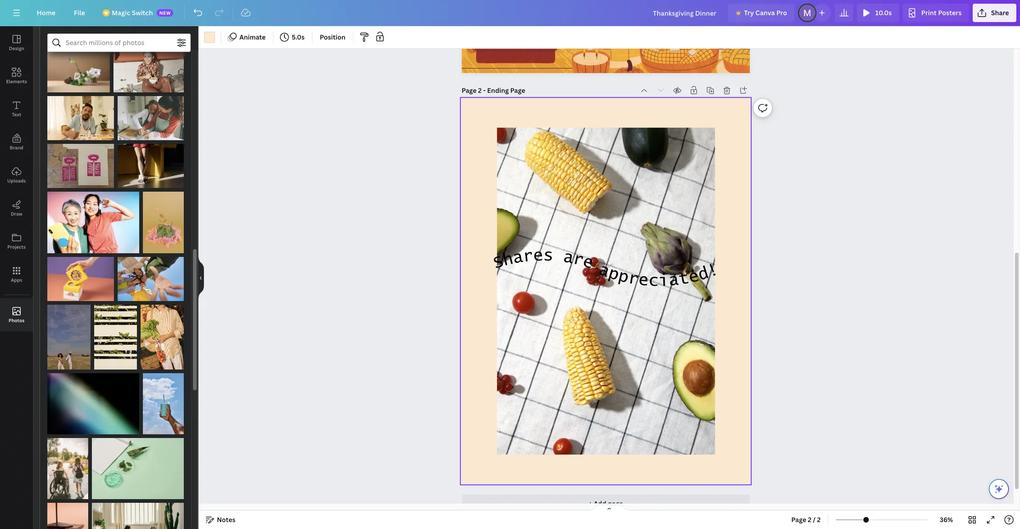 Task type: locate. For each thing, give the bounding box(es) containing it.
a right c at the right of page
[[668, 272, 680, 289]]

r right s at top right
[[572, 251, 586, 269]]

print posters button
[[904, 4, 970, 22]]

home
[[37, 8, 56, 17]]

paint me a picture man with disability doing art therapy image
[[47, 96, 114, 140]]

+ add page
[[589, 499, 624, 508]]

0 vertical spatial page
[[462, 86, 477, 95]]

fashion and self-care woman eating noodles in a kitchen image
[[114, 45, 184, 92]]

#ffe7cf image
[[204, 32, 215, 43]]

1 horizontal spatial r
[[572, 251, 586, 269]]

e right s at top right
[[581, 253, 596, 272]]

pink and green flowering plant on orange background image
[[143, 192, 184, 253]]

position button
[[316, 30, 349, 45]]

+ add page button
[[462, 495, 751, 513]]

page
[[462, 86, 477, 95], [792, 516, 807, 524]]

10.0s button
[[858, 4, 900, 22]]

-
[[484, 86, 486, 95]]

brand
[[10, 144, 23, 151]]

2 left -
[[479, 86, 482, 95]]

1 horizontal spatial page
[[792, 516, 807, 524]]

10.0s
[[876, 8, 893, 17]]

2 right /
[[818, 516, 821, 524]]

linocut printmaking linocut print image
[[47, 144, 114, 188]]

page for page 2 -
[[462, 86, 477, 95]]

text
[[12, 111, 21, 118]]

apps
[[11, 277, 22, 283]]

d
[[697, 265, 711, 284]]

page left /
[[792, 516, 807, 524]]

2 horizontal spatial 2
[[818, 516, 821, 524]]

group
[[47, 45, 110, 92], [114, 45, 184, 92], [47, 90, 114, 140], [118, 90, 184, 140], [47, 138, 114, 188], [118, 138, 184, 188], [47, 186, 139, 253], [143, 186, 184, 253], [47, 251, 114, 301], [118, 251, 184, 301], [47, 300, 90, 370], [94, 300, 137, 370], [141, 300, 184, 370], [47, 368, 139, 435], [143, 368, 184, 435], [47, 433, 88, 500], [92, 433, 184, 500], [47, 498, 88, 529], [92, 498, 184, 529]]

design
[[9, 45, 24, 52]]

a inside 's h a r e s'
[[512, 249, 525, 267]]

photos
[[9, 317, 24, 324]]

draw
[[11, 211, 22, 217]]

notes button
[[202, 513, 239, 528]]

design button
[[0, 26, 33, 59]]

2 horizontal spatial r
[[627, 270, 640, 288]]

print posters
[[922, 8, 963, 17]]

e right h
[[533, 247, 544, 265]]

projects
[[7, 244, 26, 250]]

uploads
[[7, 178, 26, 184]]

Search millions of photos search field
[[66, 34, 172, 52]]

e
[[533, 247, 544, 265], [581, 253, 596, 272], [687, 268, 701, 287], [638, 272, 650, 289]]

1 vertical spatial page
[[792, 516, 807, 524]]

home link
[[29, 4, 63, 22]]

Page title text field
[[488, 86, 527, 95]]

a right s at top right
[[562, 249, 575, 267]]

share
[[992, 8, 1010, 17]]

a inside p p r e c i a t e d
[[668, 272, 680, 289]]

hand holding a cup of soda image
[[143, 373, 184, 435]]

mindfulness practices women chatting on a couch image
[[92, 503, 184, 529]]

share button
[[974, 4, 1017, 22]]

1 horizontal spatial 2
[[809, 516, 812, 524]]

plant growing near a fence image
[[94, 305, 137, 370]]

p left c at the right of page
[[617, 268, 631, 287]]

couple on a romantic weekend getaway image
[[47, 305, 90, 370]]

a right s
[[512, 249, 525, 267]]

c
[[649, 273, 659, 290]]

0 horizontal spatial page
[[462, 86, 477, 95]]

p
[[607, 265, 622, 284], [617, 268, 631, 287]]

canva
[[756, 8, 776, 17]]

posters
[[939, 8, 963, 17]]

magic switch
[[112, 8, 153, 17]]

2
[[479, 86, 482, 95], [809, 516, 812, 524], [818, 516, 821, 524]]

brand button
[[0, 126, 33, 159]]

magic
[[112, 8, 130, 17]]

hide image
[[198, 256, 204, 300]]

e left i at the right bottom
[[638, 272, 650, 289]]

page left -
[[462, 86, 477, 95]]

draw button
[[0, 192, 33, 225]]

animate
[[240, 33, 266, 41]]

0 horizontal spatial 2
[[479, 86, 482, 95]]

moss and flowers with rocks composition image
[[47, 45, 110, 92]]

elements button
[[0, 59, 33, 92]]

e inside a r e
[[581, 253, 596, 272]]

2 for /
[[809, 516, 812, 524]]

show pages image
[[588, 505, 632, 512]]

e left !
[[687, 268, 701, 287]]

36%
[[940, 516, 954, 524]]

page 2 -
[[462, 86, 488, 95]]

budget home bites person shopping for vegetables image
[[141, 305, 184, 370]]

r left c at the right of page
[[627, 270, 640, 288]]

r right h
[[523, 248, 534, 265]]

a inside a r e
[[562, 249, 575, 267]]

2 left /
[[809, 516, 812, 524]]

r inside a r e
[[572, 251, 586, 269]]

p right a r e in the right of the page
[[607, 265, 622, 284]]

digital youth-topia portrait of young friend group outdoors image
[[118, 257, 184, 301]]

position
[[320, 33, 346, 41]]

a
[[512, 249, 525, 267], [562, 249, 575, 267], [597, 262, 612, 281], [668, 272, 680, 289]]

0 horizontal spatial r
[[523, 248, 534, 265]]

vibrant retail editorial person wearing trainers image
[[118, 144, 184, 188]]

t
[[678, 270, 691, 288]]

switch
[[132, 8, 153, 17]]

elements
[[6, 78, 27, 85]]

page inside button
[[792, 516, 807, 524]]

r
[[523, 248, 534, 265], [572, 251, 586, 269], [627, 270, 640, 288]]

s
[[491, 253, 506, 272]]

file button
[[67, 4, 93, 22]]



Task type: describe. For each thing, give the bounding box(es) containing it.
photos button
[[0, 298, 33, 332]]

pro
[[777, 8, 788, 17]]

5.0s button
[[277, 30, 309, 45]]

notepad and plant specimens image
[[92, 438, 184, 500]]

Design title text field
[[646, 4, 725, 22]]

projects button
[[0, 225, 33, 258]]

print
[[922, 8, 937, 17]]

page
[[608, 499, 624, 508]]

notes
[[217, 516, 236, 524]]

!
[[706, 262, 721, 281]]

p p r e c i a t e d
[[607, 265, 711, 290]]

chocolate editorial sauce dripping on chocolate bars image
[[47, 503, 88, 529]]

file
[[74, 8, 85, 17]]

page for page 2 / 2
[[792, 516, 807, 524]]

snacks and packed meals stack of cookie boxes image
[[47, 257, 114, 301]]

s
[[543, 247, 554, 265]]

a r e
[[562, 249, 596, 272]]

high flash casual tech older and younger women with gadgets image
[[47, 192, 139, 253]]

h
[[502, 251, 515, 269]]

try canva pro button
[[729, 4, 795, 22]]

i
[[659, 273, 669, 290]]

2 for -
[[479, 86, 482, 95]]

uploads button
[[0, 159, 33, 192]]

page 2 / 2 button
[[788, 513, 825, 528]]

add
[[594, 499, 607, 508]]

5.0s
[[292, 33, 305, 41]]

r inside 's h a r e s'
[[523, 248, 534, 265]]

main menu bar
[[0, 0, 1021, 26]]

a right a r e in the right of the page
[[597, 262, 612, 281]]

r inside p p r e c i a t e d
[[627, 270, 640, 288]]

+
[[589, 499, 593, 508]]

s h a r e s
[[491, 247, 554, 272]]

parks and rec girls at a playground image
[[47, 438, 88, 500]]

try canva pro
[[745, 8, 788, 17]]

math in the mom helping daughter to juice a lemon image
[[118, 96, 184, 140]]

apps button
[[0, 258, 33, 291]]

animate button
[[225, 30, 270, 45]]

blurry corporate background image
[[47, 373, 139, 435]]

canva assistant image
[[994, 484, 1005, 495]]

page 2 / 2
[[792, 516, 821, 524]]

try
[[745, 8, 755, 17]]

/
[[814, 516, 816, 524]]

36% button
[[932, 513, 962, 528]]

side panel tab list
[[0, 26, 33, 332]]

text button
[[0, 92, 33, 126]]

new
[[159, 10, 171, 16]]

e inside 's h a r e s'
[[533, 247, 544, 265]]



Task type: vqa. For each thing, say whether or not it's contained in the screenshot.
a inside the S h a r e s
yes



